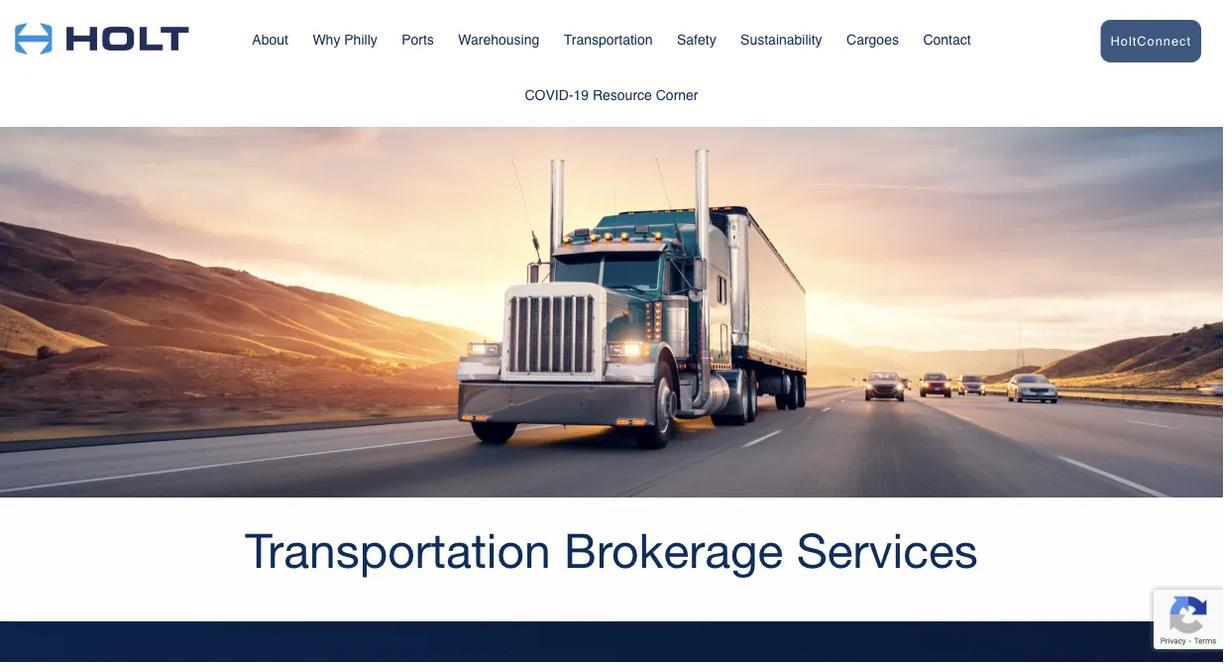 Task type: locate. For each thing, give the bounding box(es) containing it.
transportation for transportation brokerage services
[[245, 523, 551, 578]]

holtconnect link
[[1042, 10, 1202, 77]]

1 horizontal spatial transportation
[[564, 32, 653, 48]]

holt logistics image
[[15, 0, 189, 65]]

0 vertical spatial transportation
[[564, 32, 653, 48]]

contact link
[[924, 23, 972, 61]]

1 vertical spatial transportation
[[245, 523, 551, 578]]

corner
[[656, 87, 699, 103]]

transportation link
[[564, 23, 653, 64]]

why
[[313, 32, 341, 48]]

ports link
[[402, 23, 434, 61]]

transportation inside main content
[[245, 523, 551, 578]]

transportation
[[564, 32, 653, 48], [245, 523, 551, 578]]

resource
[[593, 87, 652, 103]]

warehousing link
[[459, 23, 540, 61]]

19
[[574, 87, 589, 103]]

why philly
[[313, 32, 378, 48]]

0 horizontal spatial transportation
[[245, 523, 551, 578]]

sustainability link
[[741, 23, 823, 61]]

holtconnect
[[1111, 33, 1192, 48]]

covid-19 resource corner link
[[525, 64, 699, 117]]

why philly link
[[313, 23, 378, 61]]

ports
[[402, 32, 434, 48]]

safety link
[[677, 23, 717, 61]]

about link
[[252, 23, 289, 61]]

sustainability
[[741, 32, 823, 48]]



Task type: vqa. For each thing, say whether or not it's contained in the screenshot.
the rightmost Are
no



Task type: describe. For each thing, give the bounding box(es) containing it.
warehousing
[[459, 32, 540, 48]]

covid-19 resource corner
[[525, 87, 699, 103]]

transportation brokerage services
[[245, 523, 979, 578]]

philly
[[344, 32, 378, 48]]

safety
[[677, 32, 717, 48]]

transportation brokerage services main content
[[0, 0, 1224, 664]]

services
[[797, 523, 979, 578]]

about
[[252, 32, 289, 48]]

transportation for transportation
[[564, 32, 653, 48]]

covid-
[[525, 87, 574, 103]]

holtconnect button
[[1101, 20, 1202, 62]]

contact
[[924, 32, 972, 48]]

cargoes link
[[847, 23, 900, 61]]

brokerage
[[564, 523, 784, 578]]

cargoes
[[847, 32, 900, 48]]



